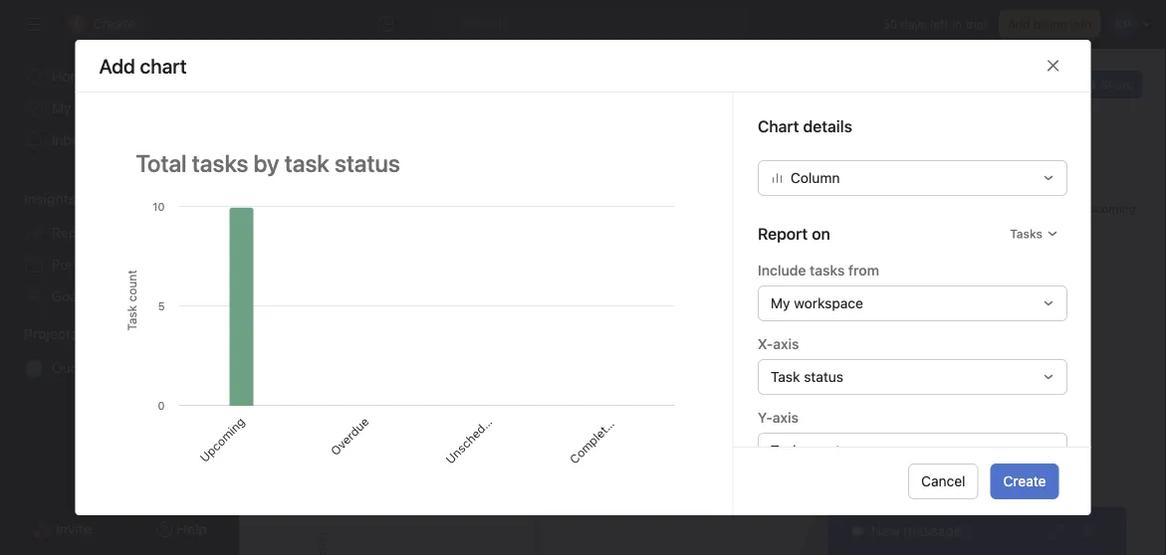 Task type: describe. For each thing, give the bounding box(es) containing it.
first inside the projects element
[[79, 360, 105, 376]]

invite
[[56, 521, 92, 538]]

image of a multicolored column chart image
[[841, 491, 1044, 556]]

my workspace
[[770, 295, 863, 312]]

create
[[1003, 474, 1046, 490]]

portfolios
[[52, 256, 113, 273]]

1 horizontal spatial first
[[508, 281, 533, 307]]

1 horizontal spatial in
[[952, 17, 962, 31]]

include
[[757, 262, 806, 279]]

this month's tasks by project
[[841, 444, 980, 483]]

0 horizontal spatial by
[[421, 429, 438, 445]]

count
[[804, 443, 840, 459]]

incomplete tasks by project button
[[565, 174, 800, 335]]

our inside the projects element
[[52, 360, 76, 376]]

reporting
[[52, 225, 115, 241]]

image of a blue lollipop chart image
[[582, 491, 785, 556]]

close image
[[1045, 58, 1061, 74]]

report on
[[757, 225, 830, 244]]

work health button
[[107, 197, 274, 235]]

0 horizontal spatial in
[[880, 357, 890, 370]]

work health
[[107, 208, 184, 224]]

image of a blue column chart image
[[323, 491, 526, 556]]

1 vertical spatial close image
[[1081, 524, 1097, 540]]

my tasks
[[52, 100, 109, 117]]

incomplete
[[582, 191, 665, 210]]

projects for projects by project status
[[770, 429, 824, 445]]

invite button
[[19, 512, 105, 548]]

unscheduled
[[443, 405, 505, 467]]

y-axis
[[757, 410, 798, 426]]

upcoming tasks by assignee this week inside upcoming tasks by assignee this week button
[[582, 444, 724, 483]]

by project inside the incomplete tasks by project
[[582, 211, 656, 230]]

0 vertical spatial assignee
[[441, 429, 500, 445]]

my tasks link
[[12, 93, 227, 124]]

reporting link
[[12, 217, 227, 249]]

month's
[[877, 444, 937, 463]]

0 vertical spatial project
[[526, 251, 564, 288]]

recommended
[[306, 132, 442, 155]]

create button
[[991, 464, 1059, 500]]

upcoming tasks by assignee this week button
[[565, 427, 800, 556]]

image of a multicolored donut chart image
[[841, 238, 1044, 318]]

completed
[[567, 414, 620, 467]]

left
[[930, 17, 949, 31]]

column button
[[757, 160, 1067, 196]]

my first dashboard
[[327, 84, 495, 107]]

resourcing inside "button"
[[107, 170, 179, 187]]

task status button
[[757, 360, 1067, 395]]

filter
[[803, 357, 832, 370]]

our first project inside the projects element
[[52, 360, 154, 376]]

goals by team button
[[306, 427, 541, 556]]

add chart for close icon
[[99, 54, 187, 77]]

our first project link
[[12, 353, 227, 384]]

search button
[[428, 8, 746, 40]]

1 vertical spatial workspace
[[914, 357, 976, 370]]

add chart
[[288, 142, 343, 156]]

assignee inside upcoming tasks by assignee this week button
[[582, 464, 648, 483]]

column
[[790, 170, 840, 186]]

1 vertical spatial resourcing
[[306, 385, 407, 408]]

projects element
[[0, 317, 239, 388]]

health
[[144, 208, 184, 224]]

this
[[841, 444, 872, 463]]

tasks right overdue
[[383, 429, 418, 445]]

by inside the upcoming tasks by assignee this week
[[705, 444, 724, 463]]

axis for y-
[[772, 410, 798, 426]]

insights element
[[0, 181, 239, 317]]

0 vertical spatial our
[[491, 299, 515, 324]]

goals link
[[12, 281, 227, 313]]

my for my workspace
[[770, 295, 790, 312]]

billing
[[1034, 17, 1067, 31]]

kp
[[1046, 78, 1062, 92]]

tasks inside the incomplete tasks by project
[[669, 191, 708, 210]]

image of a green column chart image
[[582, 238, 785, 318]]

show options image
[[505, 88, 521, 104]]

tasks inside this month's tasks by project
[[941, 444, 980, 463]]

projects by project status
[[770, 429, 939, 445]]

first dashboard
[[359, 84, 495, 107]]

projects by status button
[[824, 174, 1059, 335]]

x-
[[757, 336, 773, 353]]

tasks for tasks in my workspace
[[844, 357, 877, 370]]

x-axis
[[757, 336, 799, 353]]



Task type: locate. For each thing, give the bounding box(es) containing it.
1 horizontal spatial projects
[[770, 429, 824, 445]]

y-
[[757, 410, 772, 426]]

my inside dropdown button
[[770, 295, 790, 312]]

tasks in my workspace
[[844, 357, 976, 370]]

in right the left
[[952, 17, 962, 31]]

insights
[[24, 191, 76, 207]]

info
[[1071, 17, 1092, 31]]

1 horizontal spatial our first project
[[491, 251, 564, 324]]

1 vertical spatial assignee
[[582, 464, 648, 483]]

add left chart in the left top of the page
[[288, 142, 310, 156]]

trial
[[965, 17, 987, 31]]

0 vertical spatial our first project
[[491, 251, 564, 324]]

axis for x-
[[773, 336, 799, 353]]

expand new message image
[[1049, 524, 1065, 540]]

days
[[901, 17, 927, 31]]

tasks up image of a blue lollipop chart
[[662, 444, 701, 463]]

1 horizontal spatial our
[[491, 299, 515, 324]]

project status
[[847, 429, 939, 445]]

1 vertical spatial first
[[79, 360, 105, 376]]

our
[[491, 299, 515, 324], [52, 360, 76, 376]]

tasks up the cancel
[[941, 444, 980, 463]]

1 vertical spatial axis
[[772, 410, 798, 426]]

0 vertical spatial workspace
[[794, 295, 863, 312]]

projects down y-axis
[[770, 429, 824, 445]]

add chart button
[[263, 135, 352, 163]]

0 vertical spatial add
[[1008, 17, 1030, 31]]

1 horizontal spatial goals
[[323, 444, 365, 463]]

resourcing up overdue
[[306, 385, 407, 408]]

task for task status
[[770, 369, 800, 385]]

1 horizontal spatial by
[[705, 444, 724, 463]]

1 vertical spatial goals
[[323, 444, 365, 463]]

this month's tasks by project button
[[824, 427, 1059, 556]]

close image right expand new message image
[[1081, 524, 1097, 540]]

goals
[[52, 288, 88, 305], [323, 444, 365, 463]]

share button
[[1076, 71, 1142, 99]]

0 horizontal spatial upcoming tasks by assignee this week
[[312, 429, 566, 445]]

goals inside goals link
[[52, 288, 88, 305]]

1 vertical spatial by project
[[841, 464, 915, 483]]

task
[[770, 369, 800, 385], [770, 443, 800, 459]]

first
[[508, 281, 533, 307], [79, 360, 105, 376]]

2 task from the top
[[770, 443, 800, 459]]

1 horizontal spatial workspace
[[914, 357, 976, 370]]

0 horizontal spatial add
[[288, 142, 310, 156]]

by project inside this month's tasks by project
[[841, 464, 915, 483]]

upcoming tasks by assignee this week up image of a blue column chart
[[312, 429, 566, 445]]

my down include
[[770, 295, 790, 312]]

task count button
[[757, 433, 1067, 469]]

add billing info button
[[999, 10, 1101, 38]]

1 horizontal spatial add
[[1008, 17, 1030, 31]]

tasks inside button
[[662, 444, 701, 463]]

1 axis from the top
[[773, 336, 799, 353]]

goals for goals
[[52, 288, 88, 305]]

0 vertical spatial axis
[[773, 336, 799, 353]]

0 horizontal spatial by project
[[582, 211, 656, 230]]

0 vertical spatial resourcing
[[107, 170, 179, 187]]

overdue
[[328, 415, 371, 459]]

assignee
[[441, 429, 500, 445], [582, 464, 648, 483]]

add for add billing info
[[1008, 17, 1030, 31]]

tasks up my workspace
[[809, 262, 844, 279]]

1 horizontal spatial tasks
[[1010, 227, 1042, 241]]

chart
[[314, 142, 343, 156]]

by up image of a blue lollipop chart
[[705, 444, 724, 463]]

goals by team
[[323, 444, 428, 463]]

in
[[952, 17, 962, 31], [880, 357, 890, 370]]

add for add chart
[[288, 142, 310, 156]]

upcoming tasks by assignee this week up image of a blue lollipop chart
[[582, 444, 724, 483]]

incomplete tasks by project
[[582, 191, 708, 230]]

0 vertical spatial close image
[[1045, 60, 1061, 76]]

goals inside goals by team button
[[323, 444, 365, 463]]

1 vertical spatial add
[[288, 142, 310, 156]]

task status
[[770, 369, 843, 385]]

axis
[[773, 336, 799, 353], [772, 410, 798, 426]]

0 vertical spatial first
[[508, 281, 533, 307]]

assignee up image of a blue lollipop chart
[[582, 464, 648, 483]]

2 vertical spatial projects
[[770, 429, 824, 445]]

this week inside the upcoming tasks by assignee this week
[[652, 464, 722, 483]]

upcoming tasks by assignee this week
[[312, 429, 566, 445], [582, 444, 724, 483]]

projects by status
[[841, 191, 974, 210]]

0 vertical spatial this week
[[503, 429, 566, 445]]

0 horizontal spatial this week
[[503, 429, 566, 445]]

my for my first dashboard
[[327, 84, 354, 107]]

by team
[[369, 444, 428, 463]]

tasks
[[75, 100, 109, 117], [669, 191, 708, 210], [809, 262, 844, 279], [383, 429, 418, 445], [662, 444, 701, 463], [941, 444, 980, 463]]

workspace inside dropdown button
[[794, 295, 863, 312]]

from
[[848, 262, 879, 279]]

0 horizontal spatial first
[[79, 360, 105, 376]]

axis up '1'
[[773, 336, 799, 353]]

30 days left in trial
[[882, 17, 987, 31]]

new message
[[871, 523, 962, 540]]

resourcing up work health
[[107, 170, 179, 187]]

this week
[[503, 429, 566, 445], [652, 464, 722, 483]]

task down x-axis
[[770, 369, 800, 385]]

search list box
[[428, 8, 746, 40]]

by project down "incomplete"
[[582, 211, 656, 230]]

status
[[804, 369, 843, 385]]

goals left by team in the left bottom of the page
[[323, 444, 365, 463]]

1 horizontal spatial resourcing
[[306, 385, 407, 408]]

1 horizontal spatial close image
[[1081, 524, 1097, 540]]

close image
[[1045, 60, 1061, 76], [1081, 524, 1097, 540]]

0 horizontal spatial goals
[[52, 288, 88, 305]]

tasks down 'home'
[[75, 100, 109, 117]]

my for my tasks
[[52, 100, 71, 117]]

by status
[[906, 191, 974, 210]]

0 horizontal spatial assignee
[[441, 429, 500, 445]]

0 vertical spatial goals
[[52, 288, 88, 305]]

tasks for tasks
[[1010, 227, 1042, 241]]

0 vertical spatial by project
[[582, 211, 656, 230]]

1 vertical spatial projects
[[24, 326, 78, 343]]

my right report image
[[327, 84, 354, 107]]

0 horizontal spatial resourcing
[[107, 170, 179, 187]]

resourcing button
[[107, 160, 274, 197]]

projects down portfolios
[[24, 326, 78, 343]]

tasks inside global element
[[75, 100, 109, 117]]

report image
[[275, 73, 299, 97]]

goals down portfolios
[[52, 288, 88, 305]]

projects left by status
[[841, 191, 902, 210]]

projects for projects by status
[[841, 191, 902, 210]]

projects inside dropdown button
[[24, 326, 78, 343]]

add to starred image
[[533, 88, 549, 104]]

by left unscheduled
[[421, 429, 438, 445]]

home
[[52, 68, 90, 85]]

my
[[327, 84, 354, 107], [52, 100, 71, 117], [770, 295, 790, 312], [894, 357, 911, 370]]

global element
[[0, 49, 239, 168]]

tasks inside dropdown button
[[1010, 227, 1042, 241]]

1 vertical spatial our first project
[[52, 360, 154, 376]]

1 vertical spatial this week
[[652, 464, 722, 483]]

1 horizontal spatial by project
[[841, 464, 915, 483]]

search
[[462, 15, 506, 32]]

1 horizontal spatial assignee
[[582, 464, 648, 483]]

my inside global element
[[52, 100, 71, 117]]

task down y-axis
[[770, 443, 800, 459]]

0 horizontal spatial workspace
[[794, 295, 863, 312]]

0 vertical spatial projects
[[841, 191, 902, 210]]

portfolios link
[[12, 249, 227, 281]]

share
[[1101, 78, 1133, 92]]

Total tasks by task status text field
[[123, 140, 685, 186]]

by project
[[582, 211, 656, 230], [841, 464, 915, 483]]

add left billing
[[1008, 17, 1030, 31]]

axis up task count
[[772, 410, 798, 426]]

add
[[1008, 17, 1030, 31], [288, 142, 310, 156]]

our first project
[[491, 251, 564, 324], [52, 360, 154, 376]]

cancel button
[[908, 464, 979, 500]]

work
[[107, 208, 140, 224]]

close image up 'kp'
[[1045, 60, 1061, 76]]

0 horizontal spatial project
[[108, 360, 154, 376]]

2 add chart from the top
[[99, 56, 187, 80]]

by left project status
[[828, 429, 844, 445]]

task for task count
[[770, 443, 800, 459]]

tasks right "incomplete"
[[669, 191, 708, 210]]

inbox
[[52, 132, 87, 148]]

my workspace button
[[757, 286, 1067, 322]]

hide sidebar image
[[26, 16, 42, 32]]

this week up image of a blue lollipop chart
[[652, 464, 722, 483]]

projects inside button
[[841, 191, 902, 210]]

1 vertical spatial in
[[880, 357, 890, 370]]

task count
[[770, 443, 840, 459]]

include tasks from
[[757, 262, 879, 279]]

tasks
[[1010, 227, 1042, 241], [844, 357, 877, 370]]

insights button
[[0, 189, 76, 209]]

assignee right by team in the left bottom of the page
[[441, 429, 500, 445]]

resourcing
[[107, 170, 179, 187], [306, 385, 407, 408]]

add billing info
[[1008, 17, 1092, 31]]

chart details
[[757, 117, 852, 136]]

workspace down my workspace dropdown button
[[914, 357, 976, 370]]

this week left completed
[[503, 429, 566, 445]]

1 vertical spatial project
[[108, 360, 154, 376]]

0 horizontal spatial tasks
[[844, 357, 877, 370]]

1 horizontal spatial project
[[526, 251, 564, 288]]

1 task from the top
[[770, 369, 800, 385]]

projects
[[841, 191, 902, 210], [24, 326, 78, 343], [770, 429, 824, 445]]

0 vertical spatial in
[[952, 17, 962, 31]]

home link
[[12, 61, 227, 93]]

0 horizontal spatial projects
[[24, 326, 78, 343]]

1 filter
[[794, 357, 832, 370]]

1 horizontal spatial this week
[[652, 464, 722, 483]]

0 horizontal spatial close image
[[1045, 60, 1061, 76]]

workspace down include tasks from
[[794, 295, 863, 312]]

tasks button
[[1001, 220, 1067, 248]]

my up inbox
[[52, 100, 71, 117]]

1
[[794, 357, 800, 370]]

2 horizontal spatial by
[[828, 429, 844, 445]]

30
[[882, 17, 897, 31]]

1 vertical spatial task
[[770, 443, 800, 459]]

1 add chart from the top
[[99, 54, 187, 77]]

my down my workspace dropdown button
[[894, 357, 911, 370]]

add chart for the leftmost close image
[[99, 56, 187, 80]]

0 vertical spatial task
[[770, 369, 800, 385]]

goals for goals by team
[[323, 444, 365, 463]]

by project down the this
[[841, 464, 915, 483]]

projects for projects
[[24, 326, 78, 343]]

0 horizontal spatial our
[[52, 360, 76, 376]]

inbox link
[[12, 124, 227, 156]]

upcoming inside the upcoming tasks by assignee this week
[[582, 444, 658, 463]]

projects button
[[0, 325, 78, 345]]

cancel
[[921, 474, 966, 490]]

0 vertical spatial tasks
[[1010, 227, 1042, 241]]

project
[[526, 251, 564, 288], [108, 360, 154, 376]]

2 horizontal spatial projects
[[841, 191, 902, 210]]

1 vertical spatial tasks
[[844, 357, 877, 370]]

1 vertical spatial our
[[52, 360, 76, 376]]

kp button
[[1040, 71, 1068, 99]]

1 horizontal spatial upcoming tasks by assignee this week
[[582, 444, 724, 483]]

0 horizontal spatial our first project
[[52, 360, 154, 376]]

2 axis from the top
[[772, 410, 798, 426]]

in right status
[[880, 357, 890, 370]]

by
[[421, 429, 438, 445], [828, 429, 844, 445], [705, 444, 724, 463]]



Task type: vqa. For each thing, say whether or not it's contained in the screenshot.


